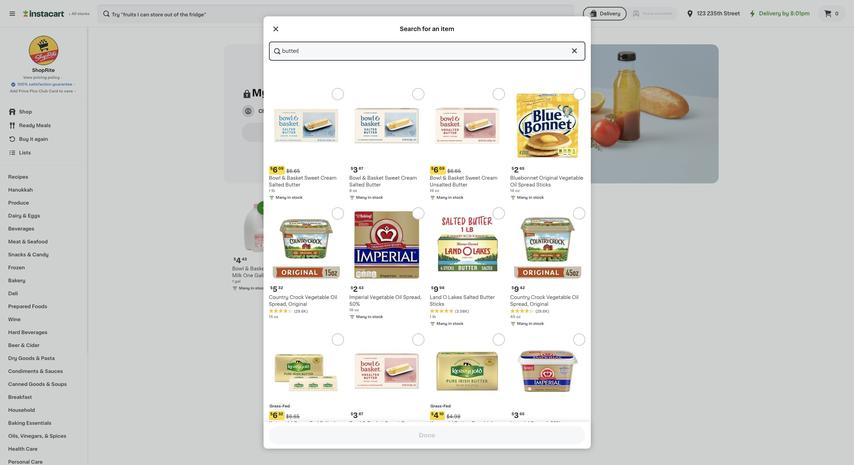 Task type: locate. For each thing, give the bounding box(es) containing it.
bowl for bowl & basket sweet cream unsalted butter 16 oz
[[430, 176, 442, 181]]

4 for bowl & basket large white eggs, 18 count
[[308, 257, 313, 265]]

$ 6 09 up bowl & basket sweet cream unsalted butter 16 oz
[[432, 167, 445, 174]]

0 vertical spatial 43
[[242, 258, 247, 261]]

grass-fed up 10
[[431, 405, 451, 409]]

in for bowl & basket sweet cream salted butter 8 oz
[[368, 196, 372, 200]]

65 inside "$ 2 65"
[[520, 167, 525, 171]]

sticks down land
[[430, 302, 445, 307]]

cream for bowl & basket sweet cream salted butter 1 lb
[[321, 176, 337, 181]]

fed down $6.32 original price: $6.65 element
[[310, 422, 319, 426]]

235th
[[708, 11, 723, 16]]

many down bowl & basket sweet cream unsalted butter 16 oz
[[437, 196, 448, 200]]

$6.09 original price: $6.65 element
[[269, 166, 344, 175], [430, 166, 505, 175]]

in for bluebonnet original vegetable oil spread sticks 16 oz
[[529, 196, 533, 200]]

original inside bluebonnet original vegetable oil spread sticks 16 oz
[[540, 176, 558, 181]]

sticks for kerrygold
[[285, 428, 300, 433]]

overa
[[282, 109, 297, 114]]

& for bowl & basket sweet cream unsalted butter
[[363, 422, 366, 426]]

kerrygold
[[269, 422, 293, 426], [430, 422, 454, 426]]

1 vertical spatial 65
[[520, 413, 525, 416]]

09 for bowl & basket sweet cream unsalted butter
[[440, 167, 445, 171]]

many down 50% at bottom
[[356, 315, 367, 319]]

65 up imperial spread, 28% vegetable oil
[[520, 413, 525, 416]]

1 country crock vegetable oil spread, original from the left
[[269, 295, 338, 307]]

$
[[270, 167, 273, 171], [351, 167, 354, 171], [432, 167, 434, 171], [512, 167, 515, 171], [234, 258, 236, 261], [305, 258, 308, 261], [270, 286, 273, 290], [351, 286, 354, 290], [432, 286, 434, 290], [512, 286, 515, 290], [270, 413, 273, 416], [351, 413, 354, 416], [432, 413, 434, 416], [512, 413, 515, 416]]

0 vertical spatial 18
[[333, 273, 339, 278]]

1 9 from the left
[[434, 286, 439, 293]]

$ 3 65
[[512, 412, 525, 419]]

sticks inside land o lakes salted butter sticks
[[430, 302, 445, 307]]

country down $ 5 32
[[269, 295, 289, 300]]

add left price at the left top of page
[[10, 89, 18, 93]]

pasta
[[41, 356, 55, 361]]

many in stock down spread
[[518, 196, 545, 200]]

0 vertical spatial unsalted
[[430, 183, 452, 187]]

4 up milk
[[236, 257, 241, 265]]

$ 6 09
[[270, 167, 284, 174], [432, 167, 445, 174]]

spread, left "28%" on the right bottom
[[531, 422, 550, 426]]

unsalted inside bowl & basket sweet cream unsalted butter 16 oz
[[430, 183, 452, 187]]

many in stock for bluebonnet original vegetable oil spread sticks 16 oz
[[518, 196, 545, 200]]

health
[[8, 447, 25, 452]]

0 horizontal spatial $ 6 09
[[270, 167, 284, 174]]

grass-fed up the $ 6 32
[[270, 405, 290, 409]]

care down vinegars,
[[26, 447, 38, 452]]

43 up one
[[242, 258, 247, 261]]

basket inside bowl & basket large white eggs, 18 count 18 ct
[[322, 267, 338, 271]]

09 up bowl & basket sweet cream salted butter 1 lb
[[279, 167, 284, 171]]

0 horizontal spatial kerrygold
[[269, 422, 293, 426]]

crock for 5
[[290, 295, 304, 300]]

18 left ct
[[304, 280, 308, 284]]

0 horizontal spatial grass-
[[270, 405, 283, 409]]

2 crock from the left
[[532, 295, 546, 300]]

grass-
[[270, 405, 283, 409], [431, 405, 444, 409], [294, 422, 310, 426]]

100% satisfaction guarantee button
[[11, 81, 76, 87]]

2 grass-fed from the left
[[431, 405, 451, 409]]

sweet for bowl & basket sweet cream salted butter 1 lb
[[305, 176, 320, 181]]

none search field search shoprite...
[[269, 42, 586, 61]]

32
[[278, 286, 283, 290], [279, 413, 284, 416]]

christina
[[259, 109, 281, 114]]

0 horizontal spatial 09
[[279, 167, 284, 171]]

crock
[[290, 295, 304, 300], [532, 295, 546, 300]]

sweet for bowl & basket sweet cream unsalted butter
[[385, 422, 400, 426]]

shop link
[[4, 105, 83, 119]]

2 kerrygold from the left
[[430, 422, 454, 426]]

again
[[34, 137, 48, 142]]

original for 5
[[289, 302, 307, 307]]

$ inside $ 4 43
[[234, 258, 236, 261]]

oz inside imperial vegetable oil spread, 50% 16 oz
[[355, 309, 359, 312]]

1 horizontal spatial fed
[[310, 422, 319, 426]]

many in stock for bowl & basket sweet cream salted butter 1 lb
[[276, 196, 303, 200]]

1 horizontal spatial 2
[[515, 167, 519, 174]]

many in stock down 45 oz
[[518, 322, 545, 326]]

grass- down $6.32 original price: $6.65 element
[[294, 422, 310, 426]]

kerrygold down the $ 6 32
[[269, 422, 293, 426]]

butter inside land o lakes salted butter sticks
[[480, 295, 495, 300]]

goods down beer & cider
[[18, 356, 35, 361]]

0 horizontal spatial 1
[[232, 280, 234, 284]]

butter
[[286, 183, 301, 187], [366, 183, 381, 187], [453, 183, 468, 187], [480, 295, 495, 300], [269, 428, 284, 433], [372, 428, 387, 433]]

spread, inside imperial vegetable oil spread, 50% 16 oz
[[404, 295, 422, 300]]

2 9 from the left
[[515, 286, 520, 293]]

32 inside the $ 6 32
[[279, 413, 284, 416]]

butter for bowl & basket sweet cream unsalted butter 16 oz
[[453, 183, 468, 187]]

2 horizontal spatial 1
[[430, 315, 432, 319]]

9 left 42
[[515, 286, 520, 293]]

fed up 10
[[444, 405, 451, 409]]

1 vertical spatial 1
[[232, 280, 234, 284]]

dialog
[[264, 16, 591, 466]]

$ 4 43
[[234, 257, 247, 265]]

sweet inside bowl & basket sweet cream unsalted butter 16 oz
[[466, 176, 481, 181]]

2 horizontal spatial 16
[[511, 189, 515, 193]]

9
[[434, 286, 439, 293], [515, 286, 520, 293]]

sweet inside bowl & basket sweet cream salted butter 8 oz
[[385, 176, 400, 181]]

crock inside product group
[[290, 295, 304, 300]]

stock for bluebonnet original vegetable oil spread sticks 16 oz
[[534, 196, 545, 200]]

1 horizontal spatial 43
[[359, 286, 364, 290]]

edit items button
[[242, 123, 454, 142]]

stock for bowl & basket sweet cream unsalted butter 16 oz
[[453, 196, 464, 200]]

many in stock down bowl & basket sweet cream salted butter 8 oz
[[356, 196, 383, 200]]

many for bowl & basket sweet cream salted butter 1 lb
[[276, 196, 287, 200]]

$ 3 87 for bowl & basket sweet cream salted butter
[[351, 167, 364, 174]]

1 grass-fed from the left
[[270, 405, 290, 409]]

0 vertical spatial imperial
[[350, 295, 369, 300]]

cream inside bowl & basket sweet cream unsalted butter
[[401, 422, 417, 426]]

1 $ 6 09 from the left
[[270, 167, 284, 174]]

salted inside bowl & basket sweet cream salted butter 1 lb
[[269, 183, 284, 187]]

delivery inside 'link'
[[760, 11, 782, 16]]

sticks inside kerrygold grass-fed salted butter sticks
[[285, 428, 300, 433]]

oil inside bluebonnet original vegetable oil spread sticks 16 oz
[[511, 183, 517, 187]]

& for bowl & basket sweet cream salted butter 1 lb
[[282, 176, 286, 181]]

cream inside bowl & basket sweet cream salted butter 1 lb
[[321, 176, 337, 181]]

kerrygold down $ 4 10
[[430, 422, 454, 426]]

hard beverages link
[[4, 326, 83, 339]]

irish
[[484, 422, 495, 426]]

oil inside imperial vegetable oil spread, 50% 16 oz
[[396, 295, 402, 300]]

1 horizontal spatial country
[[511, 295, 530, 300]]

imperial down $ 3 65
[[511, 422, 530, 426]]

2 horizontal spatial grass-
[[431, 405, 444, 409]]

1 horizontal spatial kerrygold
[[430, 422, 454, 426]]

grass- up the $ 6 32
[[270, 405, 283, 409]]

1 vertical spatial 87
[[359, 413, 364, 416]]

christina overa
[[259, 109, 297, 114]]

0 vertical spatial 32
[[278, 286, 283, 290]]

87 for bowl & basket sweet cream unsalted butter
[[359, 413, 364, 416]]

9 left 98
[[434, 286, 439, 293]]

1 horizontal spatial add
[[342, 206, 352, 211]]

1 horizontal spatial 4
[[308, 257, 313, 265]]

3 up bowl & basket sweet cream salted butter 8 oz
[[354, 167, 358, 174]]

bowl inside bowl & basket large white eggs, 18 count 18 ct
[[304, 267, 315, 271]]

shoprite logo image
[[28, 35, 59, 66]]

& inside 'link'
[[22, 240, 26, 244]]

1 vertical spatial add
[[342, 206, 352, 211]]

1 (29.6k) from the left
[[294, 310, 308, 314]]

$ inside $ 5 32
[[270, 286, 273, 290]]

None search field
[[98, 4, 575, 23], [269, 42, 586, 61], [98, 4, 575, 23]]

0 horizontal spatial 9
[[434, 286, 439, 293]]

health care link
[[4, 443, 83, 456]]

many down spread
[[518, 196, 528, 200]]

country crock vegetable oil spread, original down ct
[[269, 295, 338, 307]]

1 vertical spatial imperial
[[511, 422, 530, 426]]

country crock vegetable oil spread, original for 5
[[269, 295, 338, 307]]

sticks right spread
[[537, 183, 552, 187]]

1 horizontal spatial 18
[[333, 273, 339, 278]]

spread, up 45 oz
[[511, 302, 529, 307]]

beverages up cider on the left bottom of page
[[21, 330, 47, 335]]

3 up imperial spread, 28% vegetable oil
[[515, 412, 519, 419]]

$ 3 87 up bowl & basket sweet cream unsalted butter
[[351, 412, 364, 419]]

vegetable inside bluebonnet original vegetable oil spread sticks 16 oz
[[560, 176, 584, 181]]

1 horizontal spatial $ 6 09
[[432, 167, 445, 174]]

1 crock from the left
[[290, 295, 304, 300]]

32 for 5
[[278, 286, 283, 290]]

1 vertical spatial 32
[[279, 413, 284, 416]]

0 vertical spatial 87
[[359, 167, 364, 171]]

87 up bowl & basket sweet cream salted butter 8 oz
[[359, 167, 364, 171]]

0 horizontal spatial country
[[269, 295, 289, 300]]

white
[[304, 273, 318, 278]]

hanukkah link
[[4, 184, 83, 197]]

butter inside bowl & basket sweet cream salted butter 8 oz
[[366, 183, 381, 187]]

kerrygold butter, pure irish
[[430, 422, 495, 426]]

fed inside kerrygold grass-fed salted butter sticks
[[310, 422, 319, 426]]

all stores
[[72, 12, 90, 16]]

unsalted for bowl & basket sweet cream unsalted butter
[[350, 428, 371, 433]]

3 up bowl & basket sweet cream unsalted butter
[[354, 412, 358, 419]]

country crock vegetable oil spread, original down 42
[[511, 295, 579, 307]]

2 $6.09 original price: $6.65 element from the left
[[430, 166, 505, 175]]

1 vertical spatial beverages
[[21, 330, 47, 335]]

6 up bowl & basket sweet cream salted butter 1 lb
[[273, 167, 278, 174]]

lb inside bowl & basket sweet cream salted butter 1 lb
[[272, 189, 275, 193]]

& for bowl & basket large white eggs, 18 count 18 ct
[[317, 267, 320, 271]]

beverages down dairy & eggs
[[8, 227, 34, 231]]

18 right 'eggs,'
[[333, 273, 339, 278]]

& inside bowl & basket sweet cream unsalted butter 16 oz
[[443, 176, 447, 181]]

in for bowl & basket sweet cream salted butter 1 lb
[[288, 196, 291, 200]]

imperial up 50% at bottom
[[350, 295, 369, 300]]

prepared
[[8, 304, 31, 309]]

2 $ 6 09 from the left
[[432, 167, 445, 174]]

65 up bluebonnet
[[520, 167, 525, 171]]

oils,
[[8, 434, 19, 439]]

0 vertical spatial goods
[[18, 356, 35, 361]]

lists link
[[4, 146, 83, 160]]

6 for bowl & basket sweet cream salted butter
[[273, 167, 278, 174]]

0 vertical spatial care
[[26, 447, 38, 452]]

basket
[[287, 176, 304, 181], [368, 176, 384, 181], [448, 176, 465, 181], [250, 267, 267, 271], [322, 267, 338, 271], [368, 422, 384, 426]]

0 horizontal spatial imperial
[[350, 295, 369, 300]]

65 for 2
[[520, 167, 525, 171]]

43 inside $ 4 43
[[242, 258, 247, 261]]

goods inside "link"
[[29, 382, 45, 387]]

shoprite link
[[28, 35, 59, 74]]

43 inside '$ 2 43'
[[359, 286, 364, 290]]

delivery by 8:01pm link
[[749, 10, 811, 18]]

43 up 50% at bottom
[[359, 286, 364, 290]]

basket inside bowl & basket sweet cream salted butter 8 oz
[[368, 176, 384, 181]]

2 vertical spatial 1
[[430, 315, 432, 319]]

2 up bluebonnet
[[515, 167, 519, 174]]

many down o
[[437, 322, 448, 326]]

2 (29.6k) from the left
[[536, 310, 550, 314]]

2 country from the left
[[511, 295, 530, 300]]

1 for 4
[[232, 280, 234, 284]]

1 horizontal spatial country crock vegetable oil spread, original
[[511, 295, 579, 307]]

many in stock down one
[[239, 287, 266, 290]]

unsalted for bowl & basket sweet cream unsalted butter 16 oz
[[430, 183, 452, 187]]

dry
[[8, 356, 17, 361]]

0 horizontal spatial grass-fed
[[270, 405, 290, 409]]

dialog containing 6
[[264, 16, 591, 466]]

2 country crock vegetable oil spread, original from the left
[[511, 295, 579, 307]]

1 inside bowl & basket whole milk one gallon 1 gal
[[232, 280, 234, 284]]

$ inside the $ 6 32
[[270, 413, 273, 416]]

grass- inside kerrygold grass-fed salted butter sticks
[[294, 422, 310, 426]]

0 horizontal spatial country crock vegetable oil spread, original
[[269, 295, 338, 307]]

1 horizontal spatial sticks
[[430, 302, 445, 307]]

spread, up 15 oz at the left of the page
[[269, 302, 287, 307]]

1 horizontal spatial imperial
[[511, 422, 530, 426]]

basket for bowl & basket sweet cream unsalted butter
[[368, 422, 384, 426]]

goods down "condiments & sauces" at the bottom left of the page
[[29, 382, 45, 387]]

2
[[515, 167, 519, 174], [354, 286, 358, 293]]

sweet inside bowl & basket sweet cream salted butter 1 lb
[[305, 176, 320, 181]]

imperial spread, 28% vegetable oil
[[511, 422, 561, 433]]

imperial inside imperial vegetable oil spread, 50% 16 oz
[[350, 295, 369, 300]]

spread
[[519, 183, 536, 187]]

1 vertical spatial care
[[31, 460, 43, 465]]

2 vertical spatial sticks
[[285, 428, 300, 433]]

country down $ 9 42
[[511, 295, 530, 300]]

sticks for bluebonnet
[[537, 183, 552, 187]]

sticks inside bluebonnet original vegetable oil spread sticks 16 oz
[[537, 183, 552, 187]]

1 vertical spatial 43
[[359, 286, 364, 290]]

4 left the 21
[[308, 257, 313, 265]]

cream inside bowl & basket sweet cream unsalted butter 16 oz
[[482, 176, 498, 181]]

$6.65 up bowl & basket sweet cream salted butter 1 lb
[[287, 169, 300, 174]]

basket inside bowl & basket whole milk one gallon 1 gal
[[250, 267, 267, 271]]

& inside "link"
[[46, 382, 50, 387]]

bowl inside bowl & basket sweet cream salted butter 8 oz
[[350, 176, 361, 181]]

basket inside bowl & basket sweet cream unsalted butter 16 oz
[[448, 176, 465, 181]]

stores
[[77, 12, 90, 16]]

lb
[[272, 189, 275, 193], [433, 315, 436, 319]]

1 vertical spatial unsalted
[[350, 428, 371, 433]]

0 horizontal spatial 16
[[350, 309, 354, 312]]

$ inside $ 3 65
[[512, 413, 515, 416]]

salted
[[269, 183, 284, 187], [350, 183, 365, 187], [464, 295, 479, 300], [320, 422, 336, 426]]

2 horizontal spatial 4
[[434, 412, 439, 419]]

$ 2 43
[[351, 286, 364, 293]]

32 inside $ 5 32
[[278, 286, 283, 290]]

1 $ 3 87 from the top
[[351, 167, 364, 174]]

32 right 5
[[278, 286, 283, 290]]

delivery for delivery by 8:01pm
[[760, 11, 782, 16]]

1 horizontal spatial unsalted
[[430, 183, 452, 187]]

product group
[[269, 88, 344, 202], [350, 88, 425, 202], [430, 88, 505, 202], [511, 88, 586, 202], [230, 200, 286, 298], [301, 200, 358, 298], [269, 208, 344, 320], [350, 208, 425, 322], [430, 208, 505, 328], [511, 208, 586, 328], [269, 334, 344, 448], [350, 334, 425, 434], [430, 334, 505, 433], [511, 334, 586, 448]]

$ 4 10
[[432, 412, 444, 419]]

$ 3 87 up the 8
[[351, 167, 364, 174]]

0 vertical spatial beverages
[[8, 227, 34, 231]]

0
[[836, 11, 839, 16]]

1 horizontal spatial 09
[[440, 167, 445, 171]]

$6.65 up bowl & basket sweet cream unsalted butter 16 oz
[[448, 169, 461, 174]]

$6.09 original price: $6.65 element up bowl & basket sweet cream unsalted butter 16 oz
[[430, 166, 505, 175]]

$ inside $ 9 98
[[432, 286, 434, 290]]

& for bowl & basket whole milk one gallon 1 gal
[[245, 267, 249, 271]]

1 vertical spatial goods
[[29, 382, 45, 387]]

country for 5
[[269, 295, 289, 300]]

many down gal
[[239, 287, 250, 290]]

0 horizontal spatial sticks
[[285, 428, 300, 433]]

delivery inside button
[[601, 11, 621, 16]]

0 horizontal spatial 2
[[354, 286, 358, 293]]

cream inside bowl & basket sweet cream salted butter 8 oz
[[401, 176, 417, 181]]

many down bowl & basket sweet cream salted butter 1 lb
[[276, 196, 287, 200]]

basket inside bowl & basket sweet cream unsalted butter
[[368, 422, 384, 426]]

2 horizontal spatial sticks
[[537, 183, 552, 187]]

1 horizontal spatial 16
[[430, 189, 434, 193]]

unsalted inside bowl & basket sweet cream unsalted butter
[[350, 428, 371, 433]]

sweet inside bowl & basket sweet cream unsalted butter
[[385, 422, 400, 426]]

many for bluebonnet original vegetable oil spread sticks 16 oz
[[518, 196, 528, 200]]

0 horizontal spatial crock
[[290, 295, 304, 300]]

6 for bowl & basket sweet cream unsalted butter
[[434, 167, 439, 174]]

add down the 8
[[342, 206, 352, 211]]

country crock vegetable oil spread, original for 9
[[511, 295, 579, 307]]

oz inside bluebonnet original vegetable oil spread sticks 16 oz
[[516, 189, 520, 193]]

in for imperial vegetable oil spread, 50% 16 oz
[[368, 315, 372, 319]]

goods
[[18, 356, 35, 361], [29, 382, 45, 387]]

oil inside imperial spread, 28% vegetable oil
[[536, 428, 543, 433]]

0 vertical spatial 1
[[269, 189, 271, 193]]

16 inside bowl & basket sweet cream unsalted butter 16 oz
[[430, 189, 434, 193]]

0 horizontal spatial delivery
[[601, 11, 621, 16]]

0 vertical spatial 65
[[520, 167, 525, 171]]

basket for bowl & basket whole milk one gallon 1 gal
[[250, 267, 267, 271]]

butter for bowl & basket sweet cream unsalted butter
[[372, 428, 387, 433]]

gal
[[235, 280, 241, 284]]

1 inside bowl & basket sweet cream salted butter 1 lb
[[269, 189, 271, 193]]

0 vertical spatial lb
[[272, 189, 275, 193]]

beverages
[[8, 227, 34, 231], [21, 330, 47, 335]]

2 $ 3 87 from the top
[[351, 412, 364, 419]]

many in stock down bowl & basket sweet cream salted butter 1 lb
[[276, 196, 303, 200]]

ct
[[309, 280, 313, 284]]

1 horizontal spatial delivery
[[760, 11, 782, 16]]

& inside bowl & basket sweet cream unsalted butter
[[363, 422, 366, 426]]

1
[[269, 189, 271, 193], [232, 280, 234, 284], [430, 315, 432, 319]]

0 horizontal spatial (29.6k)
[[294, 310, 308, 314]]

$6.09 original price: $6.65 element for unsalted
[[430, 166, 505, 175]]

1 vertical spatial $ 3 87
[[351, 412, 364, 419]]

(3.58k)
[[455, 310, 470, 314]]

2 87 from the top
[[359, 413, 364, 416]]

hanukkah
[[8, 188, 33, 192]]

32 for 6
[[279, 413, 284, 416]]

buy
[[19, 137, 29, 142]]

$ inside "$ 2 65"
[[512, 167, 515, 171]]

$ 6 09 up bowl & basket sweet cream salted butter 1 lb
[[270, 167, 284, 174]]

wine link
[[4, 313, 83, 326]]

bowl inside bowl & basket whole milk one gallon 1 gal
[[232, 267, 244, 271]]

delivery for delivery
[[601, 11, 621, 16]]

2 horizontal spatial fed
[[444, 405, 451, 409]]

grass- up 10
[[431, 405, 444, 409]]

add for add
[[342, 206, 352, 211]]

1 vertical spatial 2
[[354, 286, 358, 293]]

milk
[[232, 273, 242, 278]]

$6.65 for salted
[[287, 169, 300, 174]]

(29.6k) for 5
[[294, 310, 308, 314]]

original for 9
[[530, 302, 549, 307]]

& for snacks & candy
[[27, 253, 31, 257]]

deli
[[8, 291, 18, 296]]

cream for bowl & basket sweet cream salted butter 8 oz
[[401, 176, 417, 181]]

1 horizontal spatial (29.6k)
[[536, 310, 550, 314]]

1 kerrygold from the left
[[269, 422, 293, 426]]

many in stock
[[276, 196, 303, 200], [356, 196, 383, 200], [437, 196, 464, 200], [518, 196, 545, 200], [239, 287, 266, 290], [356, 315, 383, 319], [437, 322, 464, 326], [518, 322, 545, 326]]

basket for bowl & basket large white eggs, 18 count 18 ct
[[322, 267, 338, 271]]

o
[[443, 295, 447, 300]]

foods
[[32, 304, 47, 309]]

many down bowl & basket sweet cream salted butter 8 oz
[[356, 196, 367, 200]]

1 65 from the top
[[520, 167, 525, 171]]

dairy & eggs link
[[4, 210, 83, 223]]

0 vertical spatial sticks
[[537, 183, 552, 187]]

32 up kerrygold grass-fed salted butter sticks
[[279, 413, 284, 416]]

$6.65 up kerrygold grass-fed salted butter sticks
[[286, 415, 300, 419]]

8:01pm
[[791, 11, 811, 16]]

hard beverages
[[8, 330, 47, 335]]

1 horizontal spatial grass-
[[294, 422, 310, 426]]

$ inside $ 9 42
[[512, 286, 515, 290]]

0 horizontal spatial 4
[[236, 257, 241, 265]]

1 horizontal spatial crock
[[532, 295, 546, 300]]

$ 6 09 for bowl & basket sweet cream unsalted butter
[[432, 167, 445, 174]]

sticks down $6.32 original price: $6.65 element
[[285, 428, 300, 433]]

1 vertical spatial sticks
[[430, 302, 445, 307]]

& inside bowl & basket sweet cream salted butter 8 oz
[[363, 176, 366, 181]]

butter inside kerrygold grass-fed salted butter sticks
[[269, 428, 284, 433]]

2 for bluebonnet original vegetable oil spread sticks
[[515, 167, 519, 174]]

bowl & basket whole milk one gallon 1 gal
[[232, 267, 283, 284]]

salted inside land o lakes salted butter sticks
[[464, 295, 479, 300]]

0 horizontal spatial 43
[[242, 258, 247, 261]]

butter inside bowl & basket sweet cream unsalted butter 16 oz
[[453, 183, 468, 187]]

many
[[276, 196, 287, 200], [356, 196, 367, 200], [437, 196, 448, 200], [518, 196, 528, 200], [239, 287, 250, 290], [356, 315, 367, 319], [437, 322, 448, 326], [518, 322, 528, 326]]

1 horizontal spatial $6.09 original price: $6.65 element
[[430, 166, 505, 175]]

spread, inside imperial spread, 28% vegetable oil
[[531, 422, 550, 426]]

1 87 from the top
[[359, 167, 364, 171]]

2 09 from the left
[[440, 167, 445, 171]]

delivery button
[[583, 7, 627, 20]]

butter inside bowl & basket sweet cream unsalted butter
[[372, 428, 387, 433]]

123 235th street button
[[687, 4, 741, 23]]

0 vertical spatial 2
[[515, 167, 519, 174]]

0 horizontal spatial fed
[[283, 405, 290, 409]]

sweet for bowl & basket sweet cream salted butter 8 oz
[[385, 176, 400, 181]]

6 up bowl & basket sweet cream unsalted butter 16 oz
[[434, 167, 439, 174]]

add button
[[329, 202, 356, 214]]

$ inside $ 4 10
[[432, 413, 434, 416]]

& inside bowl & basket large white eggs, 18 count 18 ct
[[317, 267, 320, 271]]

sauces
[[45, 369, 63, 374]]

$ 2 65
[[512, 167, 525, 174]]

1 horizontal spatial 1
[[269, 189, 271, 193]]

club
[[39, 89, 48, 93]]

0 horizontal spatial lb
[[272, 189, 275, 193]]

& inside bowl & basket whole milk one gallon 1 gal
[[245, 267, 249, 271]]

gallon
[[255, 273, 270, 278]]

1 09 from the left
[[279, 167, 284, 171]]

bowl inside bowl & basket sweet cream salted butter 1 lb
[[269, 176, 281, 181]]

add price plus club card to save link
[[10, 89, 77, 94]]

6 up kerrygold grass-fed salted butter sticks
[[273, 412, 278, 419]]

3 for imperial spread, 28% vegetable oil
[[515, 412, 519, 419]]

0 vertical spatial add
[[10, 89, 18, 93]]

1 horizontal spatial grass-fed
[[431, 405, 451, 409]]

3
[[354, 167, 358, 174], [354, 412, 358, 419], [515, 412, 519, 419]]

2 65 from the top
[[520, 413, 525, 416]]

09 up bowl & basket sweet cream unsalted butter 16 oz
[[440, 167, 445, 171]]

4 left 10
[[434, 412, 439, 419]]

add inside button
[[342, 206, 352, 211]]

many in stock down bowl & basket sweet cream unsalted butter 16 oz
[[437, 196, 464, 200]]

$6.65
[[287, 169, 300, 174], [448, 169, 461, 174], [286, 415, 300, 419]]

1 horizontal spatial 9
[[515, 286, 520, 293]]

bakery link
[[4, 274, 83, 287]]

65 inside $ 3 65
[[520, 413, 525, 416]]

grass-fed for 6
[[270, 405, 290, 409]]

0 horizontal spatial add
[[10, 89, 18, 93]]

(29.6k) inside product group
[[294, 310, 308, 314]]

bowl inside bowl & basket sweet cream unsalted butter
[[350, 422, 361, 426]]

bowl inside bowl & basket sweet cream unsalted butter 16 oz
[[430, 176, 442, 181]]

prepared foods link
[[4, 300, 83, 313]]

0 horizontal spatial unsalted
[[350, 428, 371, 433]]

butter inside bowl & basket sweet cream salted butter 1 lb
[[286, 183, 301, 187]]

whole
[[268, 267, 283, 271]]

cream for bowl & basket sweet cream unsalted butter
[[401, 422, 417, 426]]

1 $6.09 original price: $6.65 element from the left
[[269, 166, 344, 175]]

0 vertical spatial $ 3 87
[[351, 167, 364, 174]]

buy it again
[[19, 137, 48, 142]]

imperial inside imperial spread, 28% vegetable oil
[[511, 422, 530, 426]]

care down health care link
[[31, 460, 43, 465]]

basket inside bowl & basket sweet cream salted butter 1 lb
[[287, 176, 304, 181]]

stock for bowl & basket sweet cream salted butter 8 oz
[[373, 196, 383, 200]]

spread, left land
[[404, 295, 422, 300]]

0 horizontal spatial $6.09 original price: $6.65 element
[[269, 166, 344, 175]]

4
[[236, 257, 241, 265], [308, 257, 313, 265], [434, 412, 439, 419]]

6 for kerrygold grass-fed salted butter sticks
[[273, 412, 278, 419]]

bowl for bowl & basket sweet cream salted butter 1 lb
[[269, 176, 281, 181]]

kerrygold inside kerrygold grass-fed salted butter sticks
[[269, 422, 293, 426]]

87 up bowl & basket sweet cream unsalted butter
[[359, 413, 364, 416]]

bowl for bowl & basket sweet cream unsalted butter
[[350, 422, 361, 426]]

fed up the $ 6 32
[[283, 405, 290, 409]]

many in stock down 50% at bottom
[[356, 315, 383, 319]]

country crock vegetable oil spread, original
[[269, 295, 338, 307], [511, 295, 579, 307]]

2 up 50% at bottom
[[354, 286, 358, 293]]

87
[[359, 167, 364, 171], [359, 413, 364, 416]]

& inside bowl & basket sweet cream salted butter 1 lb
[[282, 176, 286, 181]]

0 horizontal spatial 18
[[304, 280, 308, 284]]

kerrygold for 4
[[430, 422, 454, 426]]

43
[[242, 258, 247, 261], [359, 286, 364, 290]]

1 horizontal spatial lb
[[433, 315, 436, 319]]

$ 5 32
[[270, 286, 283, 293]]

many in stock down (3.58k)
[[437, 322, 464, 326]]

grass- for 4
[[431, 405, 444, 409]]

$6.09 original price: $6.65 element up bowl & basket sweet cream salted butter 1 lb
[[269, 166, 344, 175]]

1 country from the left
[[269, 295, 289, 300]]



Task type: vqa. For each thing, say whether or not it's contained in the screenshot.
$ in $ 4 43
yes



Task type: describe. For each thing, give the bounding box(es) containing it.
43 for 4
[[242, 258, 247, 261]]

imperial for imperial spread, 28% vegetable oil
[[511, 422, 530, 426]]

oz inside bowl & basket sweet cream unsalted butter 16 oz
[[435, 189, 440, 193]]

produce
[[8, 201, 29, 205]]

42
[[520, 286, 525, 290]]

bowl & basket sweet cream salted butter 8 oz
[[350, 176, 417, 193]]

by
[[783, 11, 790, 16]]

sweet for bowl & basket sweet cream unsalted butter 16 oz
[[466, 176, 481, 181]]

frozen link
[[4, 261, 83, 274]]

view pricing policy link
[[23, 75, 64, 81]]

oils, vinegars, & spices link
[[4, 430, 83, 443]]

bluebonnet original vegetable oil spread sticks 16 oz
[[511, 176, 584, 193]]

5
[[273, 286, 278, 293]]

in for bowl & basket sweet cream unsalted butter 16 oz
[[449, 196, 452, 200]]

$4.10 original price: $4.98 element
[[430, 412, 505, 420]]

many in stock for bowl & basket whole milk one gallon 1 gal
[[239, 287, 266, 290]]

grass-fed for 4
[[431, 405, 451, 409]]

price
[[19, 89, 29, 93]]

stock for bowl & basket whole milk one gallon 1 gal
[[255, 287, 266, 290]]

$ 4 21
[[305, 257, 318, 265]]

all stores link
[[23, 4, 90, 23]]

view
[[23, 76, 32, 80]]

oz inside bowl & basket sweet cream salted butter 8 oz
[[353, 189, 358, 193]]

household
[[8, 408, 35, 413]]

3 for bowl & basket sweet cream unsalted butter
[[354, 412, 358, 419]]

16 inside bluebonnet original vegetable oil spread sticks 16 oz
[[511, 189, 515, 193]]

many in stock for bowl & basket sweet cream salted butter 8 oz
[[356, 196, 383, 200]]

shop
[[19, 110, 32, 114]]

breakfast
[[8, 395, 32, 400]]

1 vertical spatial 18
[[304, 280, 308, 284]]

hard
[[8, 330, 20, 335]]

bowl for bowl & basket whole milk one gallon 1 gal
[[232, 267, 244, 271]]

imperial vegetable oil spread, 50% 16 oz
[[350, 295, 422, 312]]

1 vertical spatial lb
[[433, 315, 436, 319]]

$ 6 09 for bowl & basket sweet cream salted butter
[[270, 167, 284, 174]]

bakery
[[8, 279, 25, 283]]

bowl & basket sweet cream unsalted butter 16 oz
[[430, 176, 498, 193]]

lists
[[19, 151, 31, 155]]

product group containing 5
[[269, 208, 344, 320]]

service type group
[[583, 7, 679, 20]]

beverages inside "link"
[[8, 227, 34, 231]]

dairy
[[8, 214, 21, 218]]

large
[[339, 267, 353, 271]]

oz inside product group
[[274, 315, 279, 319]]

bowl & basket sweet cream salted butter 1 lb
[[269, 176, 337, 193]]

canned goods & soups
[[8, 382, 67, 387]]

condiments & sauces link
[[4, 365, 83, 378]]

goods for canned
[[29, 382, 45, 387]]

$ inside '$ 2 43'
[[351, 286, 354, 290]]

50%
[[350, 302, 360, 307]]

condiments & sauces
[[8, 369, 63, 374]]

goods for dry
[[18, 356, 35, 361]]

$ 6 32
[[270, 412, 284, 419]]

fed for 4
[[444, 405, 451, 409]]

$6.09 original price: $6.65 element for salted
[[269, 166, 344, 175]]

spices
[[50, 434, 66, 439]]

& for meat & seafood
[[22, 240, 26, 244]]

$ 3 87 for bowl & basket sweet cream unsalted butter
[[351, 412, 364, 419]]

kerrygold for 6
[[269, 422, 293, 426]]

instacart logo image
[[23, 10, 64, 18]]

delivery by 8:01pm
[[760, 11, 811, 16]]

many for bowl & basket sweet cream salted butter 8 oz
[[356, 196, 367, 200]]

edit items
[[333, 130, 363, 135]]

baking
[[8, 421, 25, 426]]

2 for imperial vegetable oil spread, 50%
[[354, 286, 358, 293]]

10
[[440, 413, 444, 416]]

meat
[[8, 240, 21, 244]]

fed for 6
[[283, 405, 290, 409]]

plus
[[30, 89, 38, 93]]

many down 45 oz
[[518, 322, 528, 326]]

it
[[30, 137, 33, 142]]

add price plus club card to save
[[10, 89, 73, 93]]

(29.6k) for 9
[[536, 310, 550, 314]]

grass- for 6
[[270, 405, 283, 409]]

lakes
[[449, 295, 463, 300]]

crock for 9
[[532, 295, 546, 300]]

basket for bowl & basket sweet cream unsalted butter 16 oz
[[448, 176, 465, 181]]

many for bowl & basket sweet cream unsalted butter 16 oz
[[437, 196, 448, 200]]

vegetable inside imperial spread, 28% vegetable oil
[[511, 428, 535, 433]]

list
[[271, 88, 290, 98]]

guarantee
[[53, 83, 72, 86]]

seafood
[[27, 240, 48, 244]]

123
[[698, 11, 707, 16]]

add for add price plus club card to save
[[10, 89, 18, 93]]

health care
[[8, 447, 38, 452]]

bowl for bowl & basket large white eggs, 18 count 18 ct
[[304, 267, 315, 271]]

vegetable inside imperial vegetable oil spread, 50% 16 oz
[[370, 295, 394, 300]]

bowl for bowl & basket sweet cream salted butter 8 oz
[[350, 176, 361, 181]]

basket for bowl & basket sweet cream salted butter 1 lb
[[287, 176, 304, 181]]

123 235th street
[[698, 11, 741, 16]]

dry goods & pasta link
[[4, 352, 83, 365]]

65 for 3
[[520, 413, 525, 416]]

many for imperial vegetable oil spread, 50% 16 oz
[[356, 315, 367, 319]]

9 for land
[[434, 286, 439, 293]]

many in stock for imperial vegetable oil spread, 50% 16 oz
[[356, 315, 383, 319]]

$6.32 original price: $6.65 element
[[269, 412, 344, 420]]

15 oz
[[269, 315, 279, 319]]

cream for bowl & basket sweet cream unsalted butter 16 oz
[[482, 176, 498, 181]]

items
[[346, 130, 363, 135]]

personal
[[8, 460, 30, 465]]

& for beer & cider
[[21, 343, 25, 348]]

my list
[[252, 88, 290, 98]]

basket for bowl & basket sweet cream salted butter 8 oz
[[368, 176, 384, 181]]

98
[[440, 286, 445, 290]]

100% satisfaction guarantee
[[17, 83, 72, 86]]

43 for 2
[[359, 286, 364, 290]]

one
[[243, 273, 253, 278]]

9 for country
[[515, 286, 520, 293]]

3 for bowl & basket sweet cream salted butter
[[354, 167, 358, 174]]

$6.65 inside $6.32 original price: $6.65 element
[[286, 415, 300, 419]]

bowl & basket sweet cream unsalted butter
[[350, 422, 417, 433]]

for
[[423, 26, 431, 32]]

salted inside kerrygold grass-fed salted butter sticks
[[320, 422, 336, 426]]

care for personal care
[[31, 460, 43, 465]]

butter for bowl & basket sweet cream salted butter 8 oz
[[366, 183, 381, 187]]

in for bowl & basket whole milk one gallon 1 gal
[[251, 287, 254, 290]]

recipes link
[[4, 171, 83, 184]]

breakfast link
[[4, 391, 83, 404]]

& for bowl & basket sweet cream unsalted butter 16 oz
[[443, 176, 447, 181]]

$ inside $ 4 21
[[305, 258, 308, 261]]

& for condiments & sauces
[[40, 369, 44, 374]]

baking essentials link
[[4, 417, 83, 430]]

personal care
[[8, 460, 43, 465]]

sticks for land
[[430, 302, 445, 307]]

4 for bowl & basket whole milk one gallon
[[236, 257, 241, 265]]

count
[[340, 273, 354, 278]]

1 for 3
[[269, 189, 271, 193]]

meat & seafood
[[8, 240, 48, 244]]

search
[[400, 26, 421, 32]]

snacks & candy link
[[4, 248, 83, 261]]

09 for bowl & basket sweet cream salted butter
[[279, 167, 284, 171]]

buy it again link
[[4, 132, 83, 146]]

8
[[350, 189, 352, 193]]

45 oz
[[511, 315, 521, 319]]

salted inside bowl & basket sweet cream salted butter 8 oz
[[350, 183, 365, 187]]

& for dairy & eggs
[[23, 214, 27, 218]]

country for 9
[[511, 295, 530, 300]]

Search ShopRite... field
[[269, 42, 586, 61]]

bowl & basket large white eggs, 18 count 18 ct
[[304, 267, 354, 284]]

household link
[[4, 404, 83, 417]]

many in stock for bowl & basket sweet cream unsalted butter 16 oz
[[437, 196, 464, 200]]

bluebonnet
[[511, 176, 539, 181]]

shoprite
[[32, 68, 55, 73]]

save
[[64, 89, 73, 93]]

stock for bowl & basket sweet cream salted butter 1 lb
[[292, 196, 303, 200]]

baking essentials
[[8, 421, 51, 426]]

canned goods & soups link
[[4, 378, 83, 391]]

stock for imperial vegetable oil spread, 50% 16 oz
[[373, 315, 383, 319]]

policy
[[48, 76, 60, 80]]

16 inside imperial vegetable oil spread, 50% 16 oz
[[350, 309, 354, 312]]

item
[[441, 26, 455, 32]]

edit
[[333, 130, 345, 135]]

$6.65 for unsalted
[[448, 169, 461, 174]]

condiments
[[8, 369, 39, 374]]

100%
[[17, 83, 28, 86]]

view pricing policy
[[23, 76, 60, 80]]



